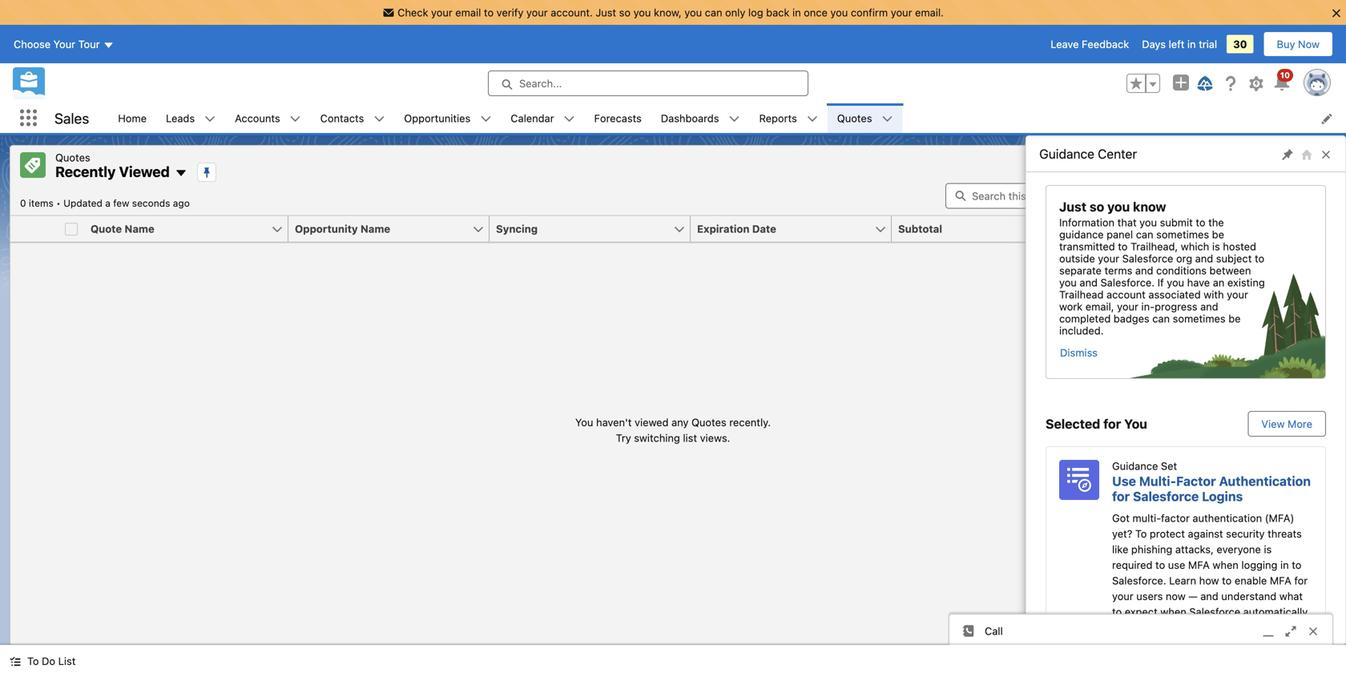 Task type: describe. For each thing, give the bounding box(es) containing it.
you left 'know,'
[[634, 6, 651, 18]]

authentication
[[1220, 474, 1312, 489]]

attacks,
[[1176, 544, 1214, 556]]

price
[[1128, 223, 1155, 235]]

information
[[1060, 216, 1115, 228]]

in-
[[1142, 301, 1155, 313]]

list view controls image
[[1142, 183, 1177, 209]]

confirm
[[851, 6, 888, 18]]

search...
[[520, 77, 562, 89]]

email.
[[916, 6, 944, 18]]

your left the email.
[[891, 6, 913, 18]]

and right "org"
[[1196, 253, 1214, 265]]

just so you know information that you submit to the guidance panel can sometimes be transmitted to trailhead, which is hosted outside your salesforce org and subject to separate terms and conditions between you and salesforce. if you have an existing trailhead account associated with your work email, your in-progress and completed badges can sometimes be included.
[[1060, 199, 1266, 337]]

views.
[[700, 432, 731, 444]]

reports link
[[750, 103, 807, 133]]

only
[[726, 6, 746, 18]]

opportunities
[[404, 112, 471, 124]]

2 you from the left
[[1125, 417, 1148, 432]]

view more button
[[1249, 411, 1327, 437]]

dashboards link
[[652, 103, 729, 133]]

accounts list item
[[225, 103, 311, 133]]

got
[[1113, 512, 1130, 524]]

choose your tour
[[14, 38, 100, 50]]

reports
[[760, 112, 798, 124]]

home
[[118, 112, 147, 124]]

days left in trial
[[1143, 38, 1218, 50]]

enables
[[1113, 622, 1151, 634]]

your left email
[[431, 6, 453, 18]]

automatically
[[1244, 606, 1309, 618]]

dashboards list item
[[652, 103, 750, 133]]

opportunities link
[[395, 103, 480, 133]]

existing
[[1228, 277, 1266, 289]]

is inside just so you know information that you submit to the guidance panel can sometimes be transmitted to trailhead, which is hosted outside your salesforce org and subject to separate terms and conditions between you and salesforce. if you have an existing trailhead account associated with your work email, your in-progress and completed badges can sometimes be included.
[[1213, 241, 1221, 253]]

salesforce. inside guidance set use multi-factor authentication for salesforce logins got multi-factor authentication (mfa) yet? to protect against security threats like phishing attacks, everyone is required to use mfa when logging in to salesforce. learn how to enable mfa for your users now — and understand what to expect when salesforce automatically enables mfa for your org.
[[1113, 575, 1167, 587]]

1 vertical spatial be
[[1229, 313, 1242, 325]]

account
[[1107, 289, 1146, 301]]

none search field inside 'recently viewed|quotes|list view' element
[[946, 183, 1138, 209]]

viewed
[[635, 416, 669, 428]]

trailhead,
[[1131, 241, 1179, 253]]

logging
[[1242, 559, 1278, 571]]

dashboards
[[661, 112, 720, 124]]

try
[[616, 432, 632, 444]]

multi-
[[1133, 512, 1162, 524]]

days
[[1143, 38, 1167, 50]]

submit
[[1161, 216, 1194, 228]]

syncing element
[[490, 216, 701, 243]]

can for know
[[1137, 228, 1154, 241]]

know
[[1134, 199, 1167, 214]]

and up "email,"
[[1080, 277, 1098, 289]]

text default image for leads
[[205, 113, 216, 125]]

view
[[1262, 418, 1286, 430]]

separate
[[1060, 265, 1102, 277]]

total price element
[[1094, 216, 1295, 243]]

your down panel at the right of page
[[1099, 253, 1120, 265]]

quotes inside you haven't viewed any quotes recently. try switching list views.
[[692, 416, 727, 428]]

protect
[[1150, 528, 1186, 540]]

view more
[[1262, 418, 1313, 430]]

expiration date button
[[691, 216, 875, 242]]

is inside guidance set use multi-factor authentication for salesforce logins got multi-factor authentication (mfa) yet? to protect against security threats like phishing attacks, everyone is required to use mfa when logging in to salesforce. learn how to enable mfa for your users now — and understand what to expect when salesforce automatically enables mfa for your org.
[[1265, 544, 1273, 556]]

select list display image
[[1180, 183, 1215, 209]]

factor
[[1177, 474, 1217, 489]]

for down now
[[1178, 622, 1191, 634]]

guidance center
[[1040, 146, 1138, 162]]

text default image for contacts
[[374, 113, 385, 125]]

total price button
[[1094, 216, 1277, 242]]

0 vertical spatial so
[[619, 6, 631, 18]]

recently viewed status
[[20, 198, 63, 209]]

set
[[1162, 460, 1178, 472]]

feedback
[[1082, 38, 1130, 50]]

terms
[[1105, 265, 1133, 277]]

opportunities list item
[[395, 103, 501, 133]]

text default image for quotes
[[882, 113, 894, 125]]

recently viewed|quotes|list view element
[[10, 145, 1337, 645]]

to inside "to do list" button
[[27, 655, 39, 667]]

guidance for guidance center
[[1040, 146, 1095, 162]]

choose
[[14, 38, 51, 50]]

authentication
[[1193, 512, 1263, 524]]

total price
[[1100, 223, 1155, 235]]

the
[[1209, 216, 1225, 228]]

quote name
[[91, 223, 155, 235]]

opportunity name button
[[289, 216, 472, 242]]

status containing you haven't viewed any quotes recently.
[[576, 415, 771, 446]]

10
[[1281, 71, 1291, 80]]

name for quote name
[[125, 223, 155, 235]]

buy now
[[1278, 38, 1320, 50]]

more
[[1288, 418, 1313, 430]]

leads list item
[[156, 103, 225, 133]]

associated
[[1149, 289, 1202, 301]]

quote
[[91, 223, 122, 235]]

tour
[[78, 38, 100, 50]]

users
[[1137, 590, 1164, 603]]

0 vertical spatial be
[[1213, 228, 1225, 241]]

expiration
[[698, 223, 750, 235]]

and left if
[[1136, 265, 1154, 277]]

to right email
[[484, 6, 494, 18]]

learn
[[1170, 575, 1197, 587]]

subtotal button
[[892, 216, 1076, 242]]

you right "once"
[[831, 6, 848, 18]]

1 vertical spatial quotes
[[55, 152, 90, 164]]

for right the selected
[[1104, 417, 1122, 432]]

opportunity
[[295, 223, 358, 235]]

to up enables
[[1113, 606, 1123, 618]]

completed
[[1060, 313, 1111, 325]]

recently
[[55, 163, 116, 180]]

required
[[1113, 559, 1153, 571]]

org
[[1177, 253, 1193, 265]]

opportunity name element
[[289, 216, 499, 243]]

progress
[[1155, 301, 1198, 313]]

between
[[1210, 265, 1252, 277]]

use
[[1113, 474, 1137, 489]]

dismiss
[[1061, 347, 1098, 359]]

for up got
[[1113, 489, 1131, 504]]

email
[[456, 6, 481, 18]]

to down total price
[[1119, 241, 1128, 253]]

your up expect on the right bottom of the page
[[1113, 590, 1134, 603]]

quotes list item
[[828, 103, 903, 133]]

transmitted
[[1060, 241, 1116, 253]]

included.
[[1060, 325, 1104, 337]]

have
[[1188, 277, 1211, 289]]

against
[[1189, 528, 1224, 540]]

you up that
[[1108, 199, 1131, 214]]

0 horizontal spatial mfa
[[1153, 622, 1175, 634]]

threats
[[1268, 528, 1303, 540]]

guidance for guidance set use multi-factor authentication for salesforce logins got multi-factor authentication (mfa) yet? to protect against security threats like phishing attacks, everyone is required to use mfa when logging in to salesforce. learn how to enable mfa for your users now — and understand what to expect when salesforce automatically enables mfa for your org.
[[1113, 460, 1159, 472]]

left
[[1169, 38, 1185, 50]]

everyone
[[1217, 544, 1262, 556]]



Task type: locate. For each thing, give the bounding box(es) containing it.
0 vertical spatial salesforce
[[1123, 253, 1174, 265]]

viewed
[[119, 163, 170, 180]]

quotes image
[[20, 152, 46, 178]]

guidance
[[1040, 146, 1095, 162], [1113, 460, 1159, 472]]

0 horizontal spatial quotes
[[55, 152, 90, 164]]

you up use
[[1125, 417, 1148, 432]]

you right if
[[1168, 277, 1185, 289]]

now
[[1166, 590, 1186, 603]]

so up "information"
[[1090, 199, 1105, 214]]

quotes right reports list item
[[838, 112, 873, 124]]

to left the
[[1196, 216, 1206, 228]]

contacts list item
[[311, 103, 395, 133]]

1 horizontal spatial is
[[1265, 544, 1273, 556]]

text default image
[[205, 113, 216, 125], [290, 113, 301, 125], [374, 113, 385, 125], [480, 113, 492, 125], [882, 113, 894, 125], [175, 167, 187, 180], [10, 656, 21, 667]]

so
[[619, 6, 631, 18], [1090, 199, 1105, 214]]

salesforce. down the required
[[1113, 575, 1167, 587]]

sometimes down the with
[[1173, 313, 1226, 325]]

org.
[[1219, 622, 1238, 634]]

verify
[[497, 6, 524, 18]]

1 horizontal spatial in
[[1188, 38, 1197, 50]]

list
[[108, 103, 1347, 133]]

1 name from the left
[[125, 223, 155, 235]]

can
[[705, 6, 723, 18], [1137, 228, 1154, 241], [1153, 313, 1171, 325]]

guidance
[[1060, 228, 1104, 241]]

be right which
[[1213, 228, 1225, 241]]

1 vertical spatial in
[[1188, 38, 1197, 50]]

trial
[[1200, 38, 1218, 50]]

to down multi-
[[1136, 528, 1148, 540]]

text default image inside opportunities list item
[[480, 113, 492, 125]]

1 horizontal spatial text default image
[[729, 113, 740, 125]]

2 vertical spatial quotes
[[692, 416, 727, 428]]

to right how
[[1223, 575, 1233, 587]]

to left do
[[27, 655, 39, 667]]

text default image for opportunities
[[480, 113, 492, 125]]

name down seconds
[[125, 223, 155, 235]]

salesforce
[[1123, 253, 1174, 265], [1134, 489, 1200, 504], [1190, 606, 1241, 618]]

multi-
[[1140, 474, 1177, 489]]

text default image
[[564, 113, 575, 125], [729, 113, 740, 125], [807, 113, 818, 125]]

0 vertical spatial in
[[793, 6, 801, 18]]

salesforce. inside just so you know information that you submit to the guidance panel can sometimes be transmitted to trailhead, which is hosted outside your salesforce org and subject to separate terms and conditions between you and salesforce. if you have an existing trailhead account associated with your work email, your in-progress and completed badges can sometimes be included.
[[1101, 277, 1155, 289]]

use
[[1169, 559, 1186, 571]]

home link
[[108, 103, 156, 133]]

to right subject at right top
[[1256, 253, 1265, 265]]

any
[[672, 416, 689, 428]]

to left use
[[1156, 559, 1166, 571]]

to
[[484, 6, 494, 18], [1196, 216, 1206, 228], [1119, 241, 1128, 253], [1256, 253, 1265, 265], [1156, 559, 1166, 571], [1293, 559, 1302, 571], [1223, 575, 1233, 587], [1113, 606, 1123, 618]]

your right an
[[1228, 289, 1249, 301]]

0 vertical spatial mfa
[[1189, 559, 1210, 571]]

check
[[398, 6, 428, 18]]

1 vertical spatial salesforce
[[1134, 489, 1200, 504]]

just inside just so you know information that you submit to the guidance panel can sometimes be transmitted to trailhead, which is hosted outside your salesforce org and subject to separate terms and conditions between you and salesforce. if you have an existing trailhead account associated with your work email, your in-progress and completed badges can sometimes be included.
[[1060, 199, 1087, 214]]

calendar list item
[[501, 103, 585, 133]]

None search field
[[946, 183, 1138, 209]]

be down existing
[[1229, 313, 1242, 325]]

just up "information"
[[1060, 199, 1087, 214]]

can for to
[[705, 6, 723, 18]]

name for opportunity name
[[361, 223, 391, 235]]

0 horizontal spatial to
[[27, 655, 39, 667]]

0 horizontal spatial text default image
[[564, 113, 575, 125]]

1 vertical spatial is
[[1265, 544, 1273, 556]]

subject
[[1217, 253, 1253, 265]]

text default image for reports
[[807, 113, 818, 125]]

to inside guidance set use multi-factor authentication for salesforce logins got multi-factor authentication (mfa) yet? to protect against security threats like phishing attacks, everyone is required to use mfa when logging in to salesforce. learn how to enable mfa for your users now — and understand what to expect when salesforce automatically enables mfa for your org.
[[1136, 528, 1148, 540]]

subtotal element
[[892, 216, 1103, 243]]

outside
[[1060, 253, 1096, 265]]

list
[[58, 655, 76, 667]]

1 horizontal spatial guidance
[[1113, 460, 1159, 472]]

so inside just so you know information that you submit to the guidance panel can sometimes be transmitted to trailhead, which is hosted outside your salesforce org and subject to separate terms and conditions between you and salesforce. if you have an existing trailhead account associated with your work email, your in-progress and completed badges can sometimes be included.
[[1090, 199, 1105, 214]]

0 items • updated a few seconds ago
[[20, 198, 190, 209]]

your left in-
[[1118, 301, 1139, 313]]

search... button
[[488, 71, 809, 96]]

name right opportunity
[[361, 223, 391, 235]]

0 horizontal spatial so
[[619, 6, 631, 18]]

salesforce up if
[[1123, 253, 1174, 265]]

and
[[1196, 253, 1214, 265], [1136, 265, 1154, 277], [1080, 277, 1098, 289], [1201, 301, 1219, 313], [1201, 590, 1219, 603]]

salesforce up factor
[[1134, 489, 1200, 504]]

email,
[[1086, 301, 1115, 313]]

ago
[[173, 198, 190, 209]]

1 vertical spatial sometimes
[[1173, 313, 1226, 325]]

text default image inside dashboards list item
[[729, 113, 740, 125]]

your right verify
[[527, 6, 548, 18]]

2 horizontal spatial in
[[1281, 559, 1290, 571]]

0
[[20, 198, 26, 209]]

1 vertical spatial mfa
[[1271, 575, 1292, 587]]

1 you from the left
[[576, 416, 594, 428]]

0 horizontal spatial be
[[1213, 228, 1225, 241]]

action element
[[1295, 216, 1336, 243]]

can right panel at the right of page
[[1137, 228, 1154, 241]]

quotes inside list item
[[838, 112, 873, 124]]

name
[[125, 223, 155, 235], [361, 223, 391, 235]]

forecasts
[[595, 112, 642, 124]]

1 vertical spatial guidance
[[1113, 460, 1159, 472]]

2 horizontal spatial mfa
[[1271, 575, 1292, 587]]

badges
[[1114, 313, 1150, 325]]

1 vertical spatial can
[[1137, 228, 1154, 241]]

2 vertical spatial salesforce
[[1190, 606, 1241, 618]]

text default image right "calendar"
[[564, 113, 575, 125]]

item number image
[[10, 216, 59, 242]]

a
[[105, 198, 111, 209]]

1 horizontal spatial be
[[1229, 313, 1242, 325]]

do
[[42, 655, 55, 667]]

0 vertical spatial is
[[1213, 241, 1221, 253]]

items
[[29, 198, 54, 209]]

what
[[1280, 590, 1304, 603]]

salesforce. up in-
[[1101, 277, 1155, 289]]

can down associated
[[1153, 313, 1171, 325]]

an
[[1214, 277, 1225, 289]]

choose your tour button
[[13, 31, 115, 57]]

1 vertical spatial to
[[27, 655, 39, 667]]

cell
[[59, 216, 84, 243]]

6 steps
[[1280, 642, 1313, 653]]

0 vertical spatial sometimes
[[1157, 228, 1210, 241]]

cell inside 'recently viewed|quotes|list view' element
[[59, 216, 84, 243]]

so left 'know,'
[[619, 6, 631, 18]]

in right back
[[793, 6, 801, 18]]

to
[[1136, 528, 1148, 540], [27, 655, 39, 667]]

when down now
[[1161, 606, 1187, 618]]

for up what
[[1295, 575, 1309, 587]]

text default image for accounts
[[290, 113, 301, 125]]

text default image inside reports list item
[[807, 113, 818, 125]]

2 horizontal spatial text default image
[[807, 113, 818, 125]]

guidance set use multi-factor authentication for salesforce logins got multi-factor authentication (mfa) yet? to protect against security threats like phishing attacks, everyone is required to use mfa when logging in to salesforce. learn how to enable mfa for your users now — and understand what to expect when salesforce automatically enables mfa for your org.
[[1113, 460, 1312, 634]]

2 vertical spatial in
[[1281, 559, 1290, 571]]

1 horizontal spatial when
[[1213, 559, 1239, 571]]

quotes down 'sales'
[[55, 152, 90, 164]]

syncing
[[496, 223, 538, 235]]

1 vertical spatial when
[[1161, 606, 1187, 618]]

1 horizontal spatial quotes
[[692, 416, 727, 428]]

switching
[[634, 432, 681, 444]]

when down everyone
[[1213, 559, 1239, 571]]

you left haven't
[[576, 416, 594, 428]]

sales
[[55, 110, 89, 127]]

salesforce up the org.
[[1190, 606, 1241, 618]]

0 vertical spatial when
[[1213, 559, 1239, 571]]

1 horizontal spatial to
[[1136, 528, 1148, 540]]

0 horizontal spatial just
[[596, 6, 617, 18]]

mfa up what
[[1271, 575, 1292, 587]]

3 text default image from the left
[[807, 113, 818, 125]]

2 name from the left
[[361, 223, 391, 235]]

sometimes up "org"
[[1157, 228, 1210, 241]]

your
[[431, 6, 453, 18], [527, 6, 548, 18], [891, 6, 913, 18], [1099, 253, 1120, 265], [1228, 289, 1249, 301], [1118, 301, 1139, 313], [1113, 590, 1134, 603], [1194, 622, 1216, 634]]

0 horizontal spatial in
[[793, 6, 801, 18]]

with
[[1204, 289, 1225, 301]]

can left only
[[705, 6, 723, 18]]

in right "logging"
[[1281, 559, 1290, 571]]

subtotal
[[899, 223, 943, 235]]

you right 'know,'
[[685, 6, 702, 18]]

text default image inside accounts list item
[[290, 113, 301, 125]]

just right account.
[[596, 6, 617, 18]]

0 vertical spatial can
[[705, 6, 723, 18]]

once
[[804, 6, 828, 18]]

text default image for calendar
[[564, 113, 575, 125]]

leave feedback link
[[1051, 38, 1130, 50]]

account.
[[551, 6, 593, 18]]

to do list
[[27, 655, 76, 667]]

reports list item
[[750, 103, 828, 133]]

1 vertical spatial just
[[1060, 199, 1087, 214]]

0 horizontal spatial when
[[1161, 606, 1187, 618]]

your
[[53, 38, 75, 50]]

just
[[596, 6, 617, 18], [1060, 199, 1087, 214]]

1 horizontal spatial mfa
[[1189, 559, 1210, 571]]

in right left
[[1188, 38, 1197, 50]]

status
[[576, 415, 771, 446]]

1 horizontal spatial name
[[361, 223, 391, 235]]

mfa down expect on the right bottom of the page
[[1153, 622, 1175, 634]]

expect
[[1125, 606, 1158, 618]]

and inside guidance set use multi-factor authentication for salesforce logins got multi-factor authentication (mfa) yet? to protect against security threats like phishing attacks, everyone is required to use mfa when logging in to salesforce. learn how to enable mfa for your users now — and understand what to expect when salesforce automatically enables mfa for your org.
[[1201, 590, 1219, 603]]

0 vertical spatial quotes
[[838, 112, 873, 124]]

1 vertical spatial salesforce.
[[1113, 575, 1167, 587]]

1 text default image from the left
[[564, 113, 575, 125]]

salesforce inside just so you know information that you submit to the guidance panel can sometimes be transmitted to trailhead, which is hosted outside your salesforce org and subject to separate terms and conditions between you and salesforce. if you have an existing trailhead account associated with your work email, your in-progress and completed badges can sometimes be included.
[[1123, 253, 1174, 265]]

1 vertical spatial so
[[1090, 199, 1105, 214]]

in inside guidance set use multi-factor authentication for salesforce logins got multi-factor authentication (mfa) yet? to protect against security threats like phishing attacks, everyone is required to use mfa when logging in to salesforce. learn how to enable mfa for your users now — and understand what to expect when salesforce automatically enables mfa for your org.
[[1281, 559, 1290, 571]]

0 horizontal spatial is
[[1213, 241, 1221, 253]]

•
[[56, 198, 61, 209]]

0 vertical spatial just
[[596, 6, 617, 18]]

is right which
[[1213, 241, 1221, 253]]

text default image inside "to do list" button
[[10, 656, 21, 667]]

guidance up search recently viewed list view. search field
[[1040, 146, 1095, 162]]

and down how
[[1201, 590, 1219, 603]]

when
[[1213, 559, 1239, 571], [1161, 606, 1187, 618]]

quote name element
[[84, 216, 298, 243]]

0 horizontal spatial guidance
[[1040, 146, 1095, 162]]

0 vertical spatial salesforce.
[[1101, 277, 1155, 289]]

—
[[1189, 590, 1198, 603]]

you down the know
[[1140, 216, 1158, 228]]

0 vertical spatial guidance
[[1040, 146, 1095, 162]]

2 vertical spatial can
[[1153, 313, 1171, 325]]

accounts
[[235, 112, 280, 124]]

0 vertical spatial to
[[1136, 528, 1148, 540]]

and down an
[[1201, 301, 1219, 313]]

6
[[1280, 642, 1286, 653]]

2 horizontal spatial quotes
[[838, 112, 873, 124]]

item number element
[[10, 216, 59, 243]]

text default image right the reports
[[807, 113, 818, 125]]

syncing button
[[490, 216, 673, 242]]

quote name button
[[84, 216, 271, 242]]

you inside you haven't viewed any quotes recently. try switching list views.
[[576, 416, 594, 428]]

1 horizontal spatial so
[[1090, 199, 1105, 214]]

text default image inside quotes list item
[[882, 113, 894, 125]]

guidance up use
[[1113, 460, 1159, 472]]

opportunity name
[[295, 223, 391, 235]]

mfa down attacks,
[[1189, 559, 1210, 571]]

text default image inside contacts list item
[[374, 113, 385, 125]]

expiration date
[[698, 223, 777, 235]]

action image
[[1295, 216, 1336, 242]]

use multi-factor authentication for salesforce logins link
[[1113, 474, 1312, 504]]

0 horizontal spatial you
[[576, 416, 594, 428]]

2 text default image from the left
[[729, 113, 740, 125]]

quotes link
[[828, 103, 882, 133]]

0 horizontal spatial name
[[125, 223, 155, 235]]

leads
[[166, 112, 195, 124]]

your left the org.
[[1194, 622, 1216, 634]]

to up what
[[1293, 559, 1302, 571]]

1 horizontal spatial just
[[1060, 199, 1087, 214]]

expiration date element
[[691, 216, 902, 243]]

buy
[[1278, 38, 1296, 50]]

text default image for dashboards
[[729, 113, 740, 125]]

security
[[1227, 528, 1266, 540]]

which
[[1182, 241, 1210, 253]]

text default image left reports link
[[729, 113, 740, 125]]

trailhead
[[1060, 289, 1104, 301]]

is up "logging"
[[1265, 544, 1273, 556]]

you up "work"
[[1060, 277, 1077, 289]]

seconds
[[132, 198, 170, 209]]

Search Recently Viewed list view. search field
[[946, 183, 1138, 209]]

guidance inside guidance set use multi-factor authentication for salesforce logins got multi-factor authentication (mfa) yet? to protect against security threats like phishing attacks, everyone is required to use mfa when logging in to salesforce. learn how to enable mfa for your users now — and understand what to expect when salesforce automatically enables mfa for your org.
[[1113, 460, 1159, 472]]

in
[[793, 6, 801, 18], [1188, 38, 1197, 50], [1281, 559, 1290, 571]]

group
[[1127, 74, 1161, 93]]

to do list button
[[0, 645, 85, 677]]

leads link
[[156, 103, 205, 133]]

1 horizontal spatial you
[[1125, 417, 1148, 432]]

list containing home
[[108, 103, 1347, 133]]

like
[[1113, 544, 1129, 556]]

selected
[[1046, 417, 1101, 432]]

text default image inside calendar list item
[[564, 113, 575, 125]]

quotes up views.
[[692, 416, 727, 428]]

2 vertical spatial mfa
[[1153, 622, 1175, 634]]

text default image inside leads list item
[[205, 113, 216, 125]]

contacts
[[320, 112, 364, 124]]



Task type: vqa. For each thing, say whether or not it's contained in the screenshot.
To in button
yes



